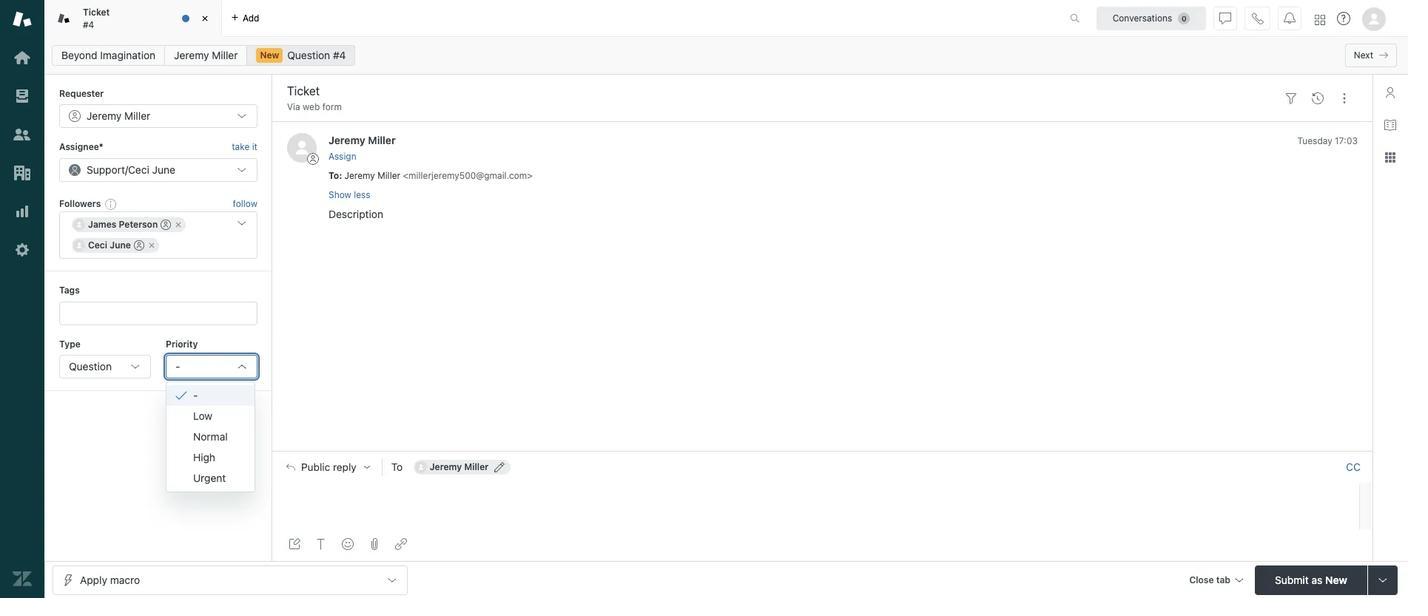 Task type: describe. For each thing, give the bounding box(es) containing it.
it
[[252, 142, 258, 153]]

show less
[[329, 190, 371, 201]]

close tab button
[[1183, 566, 1250, 598]]

beyond imagination
[[61, 49, 156, 61]]

question #4
[[287, 49, 346, 61]]

support / ceci june
[[87, 163, 175, 176]]

admin image
[[13, 241, 32, 260]]

show less button
[[329, 189, 371, 202]]

views image
[[13, 87, 32, 106]]

button displays agent's chat status as invisible. image
[[1220, 12, 1232, 24]]

Subject field
[[284, 82, 1276, 100]]

beyond imagination link
[[52, 45, 165, 66]]

- button
[[166, 355, 258, 379]]

assignee* element
[[59, 158, 258, 182]]

follow button
[[233, 198, 258, 211]]

avatar image
[[287, 134, 317, 163]]

web
[[303, 101, 320, 113]]

jeremy miller inside secondary element
[[174, 49, 238, 61]]

ceci inside option
[[88, 240, 107, 251]]

cc
[[1347, 461, 1361, 474]]

notifications image
[[1284, 12, 1296, 24]]

description
[[329, 208, 383, 221]]

tab
[[1217, 575, 1231, 586]]

public
[[301, 462, 330, 474]]

knowledge image
[[1385, 119, 1397, 131]]

high
[[193, 451, 215, 464]]

#4 for question #4
[[333, 49, 346, 61]]

next
[[1355, 50, 1374, 61]]

add attachment image
[[369, 539, 380, 551]]

#4 for ticket #4
[[83, 19, 94, 30]]

jeremy right ":"
[[345, 170, 375, 181]]

james
[[88, 219, 117, 230]]

jeremy inside the jeremy miller assign
[[329, 134, 366, 147]]

jeremy inside requester "element"
[[87, 110, 122, 122]]

reply
[[333, 462, 357, 474]]

add
[[243, 12, 259, 23]]

assign button
[[329, 150, 357, 163]]

- option
[[167, 385, 254, 406]]

support
[[87, 163, 125, 176]]

cc button
[[1347, 461, 1361, 475]]

add button
[[222, 0, 268, 36]]

low option
[[167, 406, 254, 427]]

tab containing ticket
[[44, 0, 222, 37]]

ticket actions image
[[1339, 92, 1351, 104]]

miller left edit user 'image'
[[464, 462, 489, 473]]

close
[[1190, 575, 1214, 586]]

reporting image
[[13, 202, 32, 221]]

zendesk support image
[[13, 10, 32, 29]]

jeremy inside secondary element
[[174, 49, 209, 61]]

:
[[339, 170, 342, 181]]

1 horizontal spatial jeremy miller link
[[329, 134, 396, 147]]

urgent
[[193, 472, 226, 485]]

remove image for ceci june
[[147, 241, 156, 250]]

macro
[[110, 574, 140, 587]]

followers element
[[59, 212, 258, 259]]

requester element
[[59, 105, 258, 128]]

submit
[[1276, 574, 1309, 587]]

new inside secondary element
[[260, 50, 279, 61]]

main element
[[0, 0, 44, 599]]

millerjeremy500@gmail.com image
[[415, 462, 427, 474]]

take
[[232, 142, 250, 153]]

jeremy right millerjeremy500@gmail.com icon on the bottom left of the page
[[430, 462, 462, 473]]

less
[[354, 190, 371, 201]]

jeremy miller assign
[[329, 134, 396, 162]]

Public reply composer text field
[[280, 484, 1355, 515]]

apply macro
[[80, 574, 140, 587]]

17:03
[[1336, 136, 1358, 147]]

add link (cmd k) image
[[395, 539, 407, 551]]

next button
[[1346, 44, 1398, 67]]

Tuesday 17:03 text field
[[1298, 136, 1358, 147]]

low
[[193, 410, 212, 422]]

normal
[[193, 431, 228, 443]]

requester
[[59, 88, 104, 99]]

user is an agent image for james peterson
[[161, 220, 171, 230]]

ticket #4
[[83, 7, 110, 30]]

ceci june option
[[72, 239, 159, 253]]

events image
[[1313, 92, 1324, 104]]

filter image
[[1286, 92, 1298, 104]]



Task type: locate. For each thing, give the bounding box(es) containing it.
show
[[329, 190, 352, 201]]

- up low
[[193, 389, 198, 402]]

1 vertical spatial user is an agent image
[[134, 241, 144, 251]]

-
[[175, 360, 180, 373], [193, 389, 198, 402]]

0 vertical spatial user is an agent image
[[161, 220, 171, 230]]

jeremy miller down requester
[[87, 110, 150, 122]]

miller inside secondary element
[[212, 49, 238, 61]]

tags
[[59, 285, 80, 296]]

question button
[[59, 355, 151, 379]]

jeremy down requester
[[87, 110, 122, 122]]

ticket
[[83, 7, 110, 18]]

to for to : jeremy miller <millerjeremy500@gmail.com>
[[329, 170, 339, 181]]

james peterson option
[[72, 218, 186, 233]]

0 vertical spatial jeremy miller
[[174, 49, 238, 61]]

- down priority
[[175, 360, 180, 373]]

jeremy miller for requester
[[87, 110, 150, 122]]

draft mode image
[[289, 539, 301, 551]]

apply
[[80, 574, 107, 587]]

<millerjeremy500@gmail.com>
[[403, 170, 533, 181]]

0 horizontal spatial new
[[260, 50, 279, 61]]

jeremy miller link
[[164, 45, 248, 66], [329, 134, 396, 147]]

question down "type"
[[69, 360, 112, 373]]

0 horizontal spatial user is an agent image
[[134, 241, 144, 251]]

conversations
[[1113, 12, 1173, 23]]

ceci
[[128, 163, 149, 176], [88, 240, 107, 251]]

junececi7@gmail.com image
[[73, 240, 85, 252]]

0 horizontal spatial question
[[69, 360, 112, 373]]

jeremy miller for to
[[430, 462, 489, 473]]

june inside assignee* element
[[152, 163, 175, 176]]

1 vertical spatial june
[[110, 240, 131, 251]]

0 vertical spatial -
[[175, 360, 180, 373]]

0 vertical spatial new
[[260, 50, 279, 61]]

question inside secondary element
[[287, 49, 330, 61]]

priority list box
[[166, 382, 255, 493]]

0 vertical spatial to
[[329, 170, 339, 181]]

june
[[152, 163, 175, 176], [110, 240, 131, 251]]

1 horizontal spatial ceci
[[128, 163, 149, 176]]

remove image inside james peterson option
[[174, 221, 183, 230]]

miller
[[212, 49, 238, 61], [124, 110, 150, 122], [368, 134, 396, 147], [378, 170, 401, 181], [464, 462, 489, 473]]

high option
[[167, 448, 254, 468]]

assignee*
[[59, 142, 103, 153]]

- inside option
[[193, 389, 198, 402]]

june inside ceci june option
[[110, 240, 131, 251]]

0 vertical spatial june
[[152, 163, 175, 176]]

hide composer image
[[817, 446, 829, 458]]

via
[[287, 101, 300, 113]]

to left millerjeremy500@gmail.com icon on the bottom left of the page
[[391, 461, 403, 474]]

0 vertical spatial jeremy miller link
[[164, 45, 248, 66]]

1 horizontal spatial #4
[[333, 49, 346, 61]]

0 horizontal spatial june
[[110, 240, 131, 251]]

june down james peterson
[[110, 240, 131, 251]]

new
[[260, 50, 279, 61], [1326, 574, 1348, 587]]

tabs tab list
[[44, 0, 1055, 37]]

remove image right peterson
[[174, 221, 183, 230]]

1 horizontal spatial user is an agent image
[[161, 220, 171, 230]]

1 horizontal spatial jeremy miller
[[174, 49, 238, 61]]

#4
[[83, 19, 94, 30], [333, 49, 346, 61]]

james.peterson1902@gmail.com image
[[73, 219, 85, 231]]

1 horizontal spatial june
[[152, 163, 175, 176]]

1 vertical spatial #4
[[333, 49, 346, 61]]

#4 inside ticket #4
[[83, 19, 94, 30]]

customer context image
[[1385, 87, 1397, 98]]

take it
[[232, 142, 258, 153]]

get help image
[[1338, 12, 1351, 25]]

/
[[125, 163, 128, 176]]

miller inside requester "element"
[[124, 110, 150, 122]]

0 vertical spatial question
[[287, 49, 330, 61]]

1 horizontal spatial to
[[391, 461, 403, 474]]

organizations image
[[13, 164, 32, 183]]

question
[[287, 49, 330, 61], [69, 360, 112, 373]]

public reply button
[[273, 453, 382, 484]]

0 horizontal spatial to
[[329, 170, 339, 181]]

0 vertical spatial ceci
[[128, 163, 149, 176]]

as
[[1312, 574, 1323, 587]]

tuesday
[[1298, 136, 1333, 147]]

normal option
[[167, 427, 254, 448]]

#4 up form
[[333, 49, 346, 61]]

edit user image
[[495, 463, 505, 473]]

remove image down peterson
[[147, 241, 156, 250]]

2 vertical spatial jeremy miller
[[430, 462, 489, 473]]

0 horizontal spatial remove image
[[147, 241, 156, 250]]

1 vertical spatial new
[[1326, 574, 1348, 587]]

0 vertical spatial remove image
[[174, 221, 183, 230]]

1 horizontal spatial -
[[193, 389, 198, 402]]

followers
[[59, 198, 101, 209]]

urgent option
[[167, 468, 254, 489]]

jeremy up assign
[[329, 134, 366, 147]]

miller inside the jeremy miller assign
[[368, 134, 396, 147]]

remove image for james peterson
[[174, 221, 183, 230]]

new right as
[[1326, 574, 1348, 587]]

jeremy miller
[[174, 49, 238, 61], [87, 110, 150, 122], [430, 462, 489, 473]]

#4 inside secondary element
[[333, 49, 346, 61]]

customers image
[[13, 125, 32, 144]]

1 horizontal spatial new
[[1326, 574, 1348, 587]]

jeremy
[[174, 49, 209, 61], [87, 110, 122, 122], [329, 134, 366, 147], [345, 170, 375, 181], [430, 462, 462, 473]]

ceci inside assignee* element
[[128, 163, 149, 176]]

jeremy miller link down close icon
[[164, 45, 248, 66]]

type
[[59, 339, 81, 350]]

question for question
[[69, 360, 112, 373]]

user is an agent image down peterson
[[134, 241, 144, 251]]

1 vertical spatial ceci
[[88, 240, 107, 251]]

miller down close icon
[[212, 49, 238, 61]]

0 horizontal spatial -
[[175, 360, 180, 373]]

conversations button
[[1097, 6, 1207, 30]]

priority
[[166, 339, 198, 350]]

2 horizontal spatial jeremy miller
[[430, 462, 489, 473]]

assign
[[329, 151, 357, 162]]

jeremy miller down close icon
[[174, 49, 238, 61]]

1 vertical spatial jeremy miller link
[[329, 134, 396, 147]]

jeremy miller link up assign
[[329, 134, 396, 147]]

question up web
[[287, 49, 330, 61]]

user is an agent image right peterson
[[161, 220, 171, 230]]

jeremy down close icon
[[174, 49, 209, 61]]

displays possible ticket submission types image
[[1378, 575, 1390, 587]]

beyond
[[61, 49, 97, 61]]

imagination
[[100, 49, 156, 61]]

0 horizontal spatial #4
[[83, 19, 94, 30]]

close image
[[198, 11, 212, 26]]

miller down the jeremy miller assign
[[378, 170, 401, 181]]

info on adding followers image
[[105, 198, 117, 210]]

tuesday 17:03
[[1298, 136, 1358, 147]]

ceci june
[[88, 240, 131, 251]]

new down 'add' popup button
[[260, 50, 279, 61]]

1 horizontal spatial question
[[287, 49, 330, 61]]

to up show
[[329, 170, 339, 181]]

remove image
[[174, 221, 183, 230], [147, 241, 156, 250]]

question inside popup button
[[69, 360, 112, 373]]

ceci right support
[[128, 163, 149, 176]]

miller up less
[[368, 134, 396, 147]]

user is an agent image
[[161, 220, 171, 230], [134, 241, 144, 251]]

peterson
[[119, 219, 158, 230]]

format text image
[[315, 539, 327, 551]]

1 vertical spatial -
[[193, 389, 198, 402]]

1 vertical spatial remove image
[[147, 241, 156, 250]]

user is an agent image inside ceci june option
[[134, 241, 144, 251]]

public reply
[[301, 462, 357, 474]]

jeremy miller inside requester "element"
[[87, 110, 150, 122]]

follow
[[233, 198, 258, 209]]

miller up support / ceci june
[[124, 110, 150, 122]]

form
[[323, 101, 342, 113]]

1 horizontal spatial remove image
[[174, 221, 183, 230]]

0 horizontal spatial jeremy miller link
[[164, 45, 248, 66]]

to for to
[[391, 461, 403, 474]]

close tab
[[1190, 575, 1231, 586]]

zendesk products image
[[1315, 14, 1326, 25]]

insert emojis image
[[342, 539, 354, 551]]

0 horizontal spatial ceci
[[88, 240, 107, 251]]

to
[[329, 170, 339, 181], [391, 461, 403, 474]]

#4 down ticket
[[83, 19, 94, 30]]

user is an agent image for ceci june
[[134, 241, 144, 251]]

ceci right the junececi7@gmail.com image
[[88, 240, 107, 251]]

get started image
[[13, 48, 32, 67]]

apps image
[[1385, 152, 1397, 164]]

zendesk image
[[13, 570, 32, 589]]

0 vertical spatial #4
[[83, 19, 94, 30]]

take it button
[[232, 140, 258, 155]]

tab
[[44, 0, 222, 37]]

secondary element
[[44, 41, 1409, 70]]

submit as new
[[1276, 574, 1348, 587]]

0 horizontal spatial jeremy miller
[[87, 110, 150, 122]]

jeremy miller right millerjeremy500@gmail.com icon on the bottom left of the page
[[430, 462, 489, 473]]

1 vertical spatial question
[[69, 360, 112, 373]]

james peterson
[[88, 219, 158, 230]]

1 vertical spatial to
[[391, 461, 403, 474]]

- inside popup button
[[175, 360, 180, 373]]

via web form
[[287, 101, 342, 113]]

question for question #4
[[287, 49, 330, 61]]

1 vertical spatial jeremy miller
[[87, 110, 150, 122]]

to : jeremy miller <millerjeremy500@gmail.com>
[[329, 170, 533, 181]]

june right /
[[152, 163, 175, 176]]



Task type: vqa. For each thing, say whether or not it's contained in the screenshot.
1st TALK from right
no



